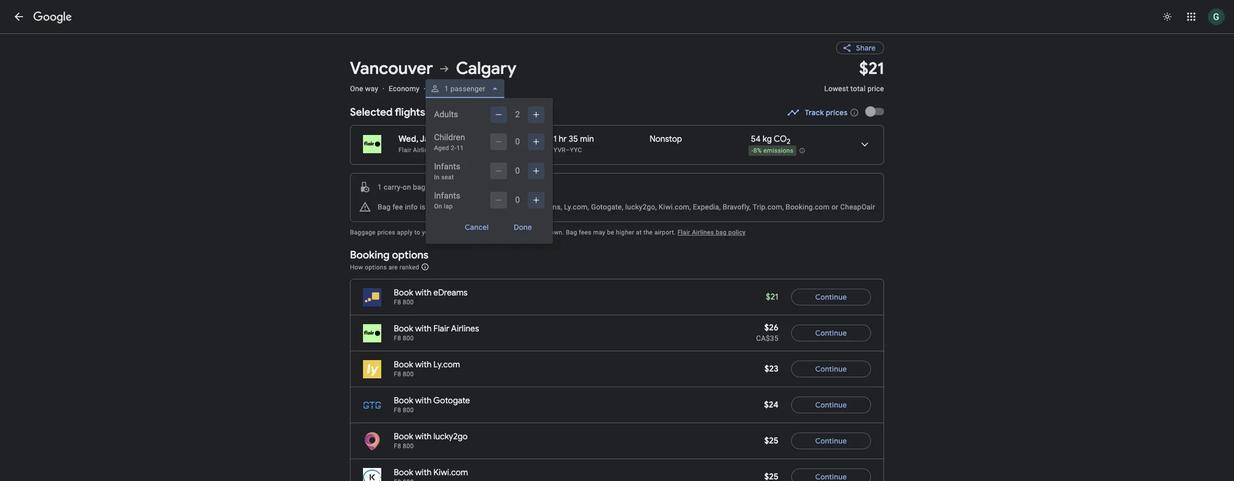 Task type: describe. For each thing, give the bounding box(es) containing it.
when
[[466, 203, 484, 211]]

$24
[[764, 400, 778, 410]]

departing flight on wednesday, january 10. leaves vancouver international airport at 2:55 pm on wednesday, january 10 and arrives at calgary international airport at 5:30 pm on wednesday, january 10. element
[[398, 134, 525, 144]]

expedia,
[[693, 203, 721, 211]]

selected flights
[[350, 106, 425, 119]]

f8 for book with gotogate
[[394, 407, 401, 414]]

flights
[[395, 106, 425, 119]]

none text field containing $21
[[824, 58, 884, 102]]

kiwi.com,
[[659, 203, 691, 211]]

track
[[805, 108, 824, 117]]

2-
[[451, 144, 456, 152]]

baggage
[[350, 229, 376, 236]]

book with kiwi.com
[[394, 468, 468, 478]]

Arrival time: 5:30 PM. text field
[[494, 134, 525, 144]]

bag fee info isn't available when booking with edreams, ly.com, gotogate, lucky2go, kiwi.com, expedia, bravofly, trip.com, booking.com or cheapoair
[[378, 203, 875, 211]]

10
[[436, 134, 445, 144]]

2 continue from the top
[[815, 329, 847, 338]]

ly.com
[[434, 360, 460, 370]]

0 for children aged 2-11
[[515, 137, 520, 147]]

share button
[[836, 42, 884, 54]]

8%
[[753, 147, 762, 154]]

vancouver
[[350, 58, 433, 79]]

trip.
[[455, 229, 466, 236]]

unknown.
[[536, 229, 564, 236]]

prices for baggage
[[377, 229, 395, 236]]

wed,
[[398, 134, 418, 144]]

book for book with edreams
[[394, 288, 413, 298]]

with for ly.com
[[415, 360, 432, 370]]

main content containing vancouver
[[350, 33, 884, 481]]

learn more about booking options image
[[421, 263, 429, 271]]

1 for hr
[[554, 134, 557, 144]]

may
[[593, 229, 605, 236]]

min
[[580, 134, 594, 144]]

flair airlines
[[398, 147, 435, 154]]

book with gotogate f8 800
[[394, 396, 470, 414]]

economy
[[389, 84, 420, 93]]

800 for book with edreams
[[403, 299, 414, 306]]

21 us dollars element
[[859, 58, 884, 79]]

passenger
[[451, 84, 485, 93]]

$23
[[765, 364, 778, 375]]

1 vertical spatial are
[[389, 264, 398, 271]]

at
[[636, 229, 642, 236]]

on
[[434, 203, 442, 210]]

kiwi.com
[[434, 468, 468, 478]]

infants on lap
[[434, 191, 460, 210]]

info
[[405, 203, 418, 211]]

2 horizontal spatial bag
[[716, 229, 727, 236]]

cancel
[[465, 223, 489, 232]]

flight number f8 800 text field for book with flair airlines
[[394, 335, 414, 342]]

how options are ranked
[[350, 264, 421, 271]]

f8 for book with lucky2go
[[394, 443, 401, 450]]

number of passengers dialog
[[426, 98, 553, 244]]

children aged 2-11
[[434, 132, 465, 152]]

yvr
[[554, 147, 566, 154]]

to
[[414, 229, 420, 236]]

1 fees from the left
[[511, 229, 523, 236]]

price
[[868, 84, 884, 93]]

continue button for $23
[[791, 357, 871, 382]]

a
[[470, 183, 474, 191]]

continue button for $25
[[791, 429, 871, 454]]

the
[[643, 229, 653, 236]]

Departure time: 2:55 PM. text field
[[455, 134, 485, 144]]

5:30 pm
[[494, 134, 525, 144]]

seat
[[441, 174, 454, 181]]

continue button for $24
[[791, 393, 871, 418]]

cheapoair
[[840, 203, 875, 211]]

1 passenger
[[444, 84, 485, 93]]

exact
[[481, 229, 496, 236]]

way
[[365, 84, 378, 93]]

lucky2go,
[[625, 203, 657, 211]]

2 inside number of passengers dialog
[[515, 110, 520, 119]]

emissions
[[763, 147, 793, 154]]

done button
[[501, 219, 545, 236]]

2 continue button from the top
[[791, 321, 871, 346]]

edreams,
[[531, 203, 562, 211]]

lap
[[444, 203, 453, 210]]

one
[[350, 84, 363, 93]]

available for for
[[427, 183, 457, 191]]

21 US dollars text field
[[766, 292, 778, 303]]

total duration 1 hr 35 min. element
[[554, 134, 650, 146]]

or
[[831, 203, 838, 211]]

with for flair
[[415, 324, 432, 334]]

$25
[[764, 436, 778, 446]]

jan
[[420, 134, 434, 144]]

trip.com,
[[753, 203, 784, 211]]

loading results progress bar
[[0, 33, 1234, 35]]

2 horizontal spatial flair
[[678, 229, 690, 236]]

co
[[774, 134, 787, 144]]

prices for track
[[826, 108, 848, 117]]

learn more about tracked prices image
[[850, 108, 859, 117]]

1 hr 35 min yvr – yyc
[[554, 134, 594, 154]]

Flight number F8 800 text field
[[394, 443, 414, 450]]

0 horizontal spatial fee
[[392, 203, 403, 211]]

edreams
[[434, 288, 468, 298]]

book with lucky2go f8 800
[[394, 432, 468, 450]]

options for how
[[365, 264, 387, 271]]

gotogate,
[[591, 203, 623, 211]]

35
[[569, 134, 578, 144]]

available for when
[[435, 203, 465, 211]]

$26
[[764, 323, 778, 333]]

0 vertical spatial bag
[[378, 203, 391, 211]]

54
[[751, 134, 761, 144]]

ca$35
[[756, 334, 778, 343]]

with up done
[[515, 203, 529, 211]]

flight number f8 800 text field for book with kiwi.com
[[394, 479, 414, 481]]

book with edreams f8 800
[[394, 288, 468, 306]]

flight number f8 800 text field for book with edreams
[[394, 299, 414, 306]]

flair inside book with flair airlines f8 800
[[434, 324, 449, 334]]

book for book with ly.com
[[394, 360, 413, 370]]



Task type: vqa. For each thing, say whether or not it's contained in the screenshot.
bottommost Dec 3 – 9
no



Task type: locate. For each thing, give the bounding box(es) containing it.
$21 lowest total price
[[824, 58, 884, 93]]

5 f8 from the top
[[394, 443, 401, 450]]

800 inside book with lucky2go f8 800
[[403, 443, 414, 450]]

1 horizontal spatial airlines
[[451, 324, 479, 334]]

0 horizontal spatial bag
[[378, 203, 391, 211]]

cancel button
[[452, 219, 501, 236]]

3 book from the top
[[394, 360, 413, 370]]

flair down wed,
[[398, 147, 411, 154]]

1 horizontal spatial prices
[[826, 108, 848, 117]]

wed, jan 10
[[398, 134, 445, 144]]

0 vertical spatial flight number f8 800 text field
[[394, 299, 414, 306]]

0 vertical spatial options
[[392, 249, 428, 262]]

$21 inside $21 lowest total price
[[859, 58, 884, 79]]

1 inside 1 hr 35 min yvr – yyc
[[554, 134, 557, 144]]

prices
[[826, 108, 848, 117], [377, 229, 395, 236]]

ranked
[[400, 264, 419, 271]]

book down ranked
[[394, 288, 413, 298]]

isn't
[[420, 203, 433, 211]]

2 up emissions at the top of page
[[787, 137, 791, 146]]

with inside book with ly.com f8 800
[[415, 360, 432, 370]]

nonstop
[[650, 134, 682, 144]]

f8 inside book with edreams f8 800
[[394, 299, 401, 306]]

kg
[[763, 134, 772, 144]]

policy
[[728, 229, 746, 236]]

0 right booking
[[515, 195, 520, 205]]

airlines inside book with flair airlines f8 800
[[451, 324, 479, 334]]

booking
[[486, 203, 513, 211]]

book with ly.com f8 800
[[394, 360, 460, 378]]

1 horizontal spatial 2
[[787, 137, 791, 146]]

with left ly.com
[[415, 360, 432, 370]]

main content
[[350, 33, 884, 481]]

4 800 from the top
[[403, 407, 414, 414]]

1 vertical spatial $21
[[766, 292, 778, 303]]

1 f8 from the top
[[394, 299, 401, 306]]

infants up seat
[[434, 162, 460, 172]]

book down flight number f8 800 text field
[[394, 468, 413, 478]]

2 infants from the top
[[434, 191, 460, 201]]

book inside book with edreams f8 800
[[394, 288, 413, 298]]

f8 for book with edreams
[[394, 299, 401, 306]]

0 horizontal spatial flair
[[398, 147, 411, 154]]

-8% emissions
[[751, 147, 793, 154]]

2 flight number f8 800 text field from the top
[[394, 371, 414, 378]]

for
[[459, 183, 468, 191]]

1 vertical spatial available
[[435, 203, 465, 211]]

0 horizontal spatial  image
[[382, 84, 384, 93]]

infants up lap
[[434, 191, 460, 201]]

booking
[[350, 249, 390, 262]]

1 vertical spatial fee
[[392, 203, 403, 211]]

learn more about booking options element
[[421, 261, 429, 273]]

be
[[607, 229, 614, 236]]

f8 up book with gotogate f8 800
[[394, 371, 401, 378]]

flight number f8 800 text field for book with gotogate
[[394, 407, 414, 414]]

Flight number F8 800 text field
[[394, 299, 414, 306], [394, 371, 414, 378], [394, 479, 414, 481]]

5 continue from the top
[[815, 437, 847, 446]]

1 book from the top
[[394, 288, 413, 298]]

0 horizontal spatial –
[[487, 134, 492, 144]]

entire
[[436, 229, 453, 236]]

 image right way
[[382, 84, 384, 93]]

25 US dollars text field
[[764, 472, 778, 481]]

your
[[422, 229, 435, 236]]

booking.com
[[786, 203, 830, 211]]

5 continue button from the top
[[791, 429, 871, 454]]

0 vertical spatial infants
[[434, 162, 460, 172]]

0 left yvr in the top left of the page
[[515, 137, 520, 147]]

3 800 from the top
[[403, 371, 414, 378]]

0 vertical spatial available
[[427, 183, 457, 191]]

1 horizontal spatial 1
[[444, 84, 449, 93]]

continue button
[[791, 285, 871, 310], [791, 321, 871, 346], [791, 357, 871, 382], [791, 393, 871, 418], [791, 429, 871, 454]]

1 carry-on bag available for a fee
[[378, 183, 487, 191]]

fees
[[511, 229, 523, 236], [579, 229, 591, 236]]

800 up flight number f8 800 text field
[[403, 407, 414, 414]]

1 horizontal spatial –
[[566, 147, 570, 154]]

2 inside 54 kg co 2
[[787, 137, 791, 146]]

 image right economy on the left top of page
[[424, 84, 426, 93]]

1 vertical spatial flight number f8 800 text field
[[394, 407, 414, 414]]

infants for infants in seat
[[434, 162, 460, 172]]

carry-
[[384, 183, 403, 191]]

flight number f8 800 text field down ranked
[[394, 299, 414, 306]]

0 vertical spatial flair
[[398, 147, 411, 154]]

infants for infants on lap
[[434, 191, 460, 201]]

2 f8 from the top
[[394, 335, 401, 342]]

1 horizontal spatial bag
[[566, 229, 577, 236]]

1 0 from the top
[[515, 137, 520, 147]]

are down the booking options
[[389, 264, 398, 271]]

6 book from the top
[[394, 468, 413, 478]]

the
[[468, 229, 479, 236]]

bag
[[378, 203, 391, 211], [566, 229, 577, 236]]

25 US dollars text field
[[764, 436, 778, 446]]

5 book from the top
[[394, 432, 413, 442]]

lucky2go
[[434, 432, 468, 442]]

1 flight number f8 800 text field from the top
[[394, 299, 414, 306]]

1 vertical spatial prices
[[377, 229, 395, 236]]

0 vertical spatial 2
[[515, 110, 520, 119]]

one way
[[350, 84, 378, 93]]

2:55 pm – 5:30 pm
[[455, 134, 525, 144]]

bag left policy
[[716, 229, 727, 236]]

options
[[392, 249, 428, 262], [365, 264, 387, 271]]

change appearance image
[[1155, 4, 1180, 29]]

– inside 1 hr 35 min yvr – yyc
[[566, 147, 570, 154]]

Flight number F8 800 text field
[[394, 335, 414, 342], [394, 407, 414, 414]]

4 continue from the top
[[815, 401, 847, 410]]

options up ranked
[[392, 249, 428, 262]]

800 up book with kiwi.com
[[403, 443, 414, 450]]

bag right the on
[[413, 183, 425, 191]]

calgary
[[456, 58, 516, 79]]

23 US dollars text field
[[765, 364, 778, 375]]

1 passenger button
[[426, 76, 504, 101]]

fee left info
[[392, 203, 403, 211]]

0 down 5:30 pm text box on the top
[[515, 166, 520, 176]]

with down book with edreams f8 800 on the left bottom
[[415, 324, 432, 334]]

bag down carry-
[[378, 203, 391, 211]]

f8 down the how options are ranked on the bottom of page
[[394, 299, 401, 306]]

flair
[[398, 147, 411, 154], [678, 229, 690, 236], [434, 324, 449, 334]]

1 vertical spatial options
[[365, 264, 387, 271]]

800 for book with gotogate
[[403, 407, 414, 414]]

bag right unknown.
[[566, 229, 577, 236]]

0 vertical spatial are
[[525, 229, 534, 236]]

with for kiwi.com
[[415, 468, 432, 478]]

2 800 from the top
[[403, 335, 414, 342]]

0 horizontal spatial airlines
[[413, 147, 435, 154]]

prices left apply
[[377, 229, 395, 236]]

continue button for $21
[[791, 285, 871, 310]]

0 vertical spatial 1
[[444, 84, 449, 93]]

book inside book with gotogate f8 800
[[394, 396, 413, 406]]

airlines down edreams
[[451, 324, 479, 334]]

with left the lucky2go
[[415, 432, 432, 442]]

available
[[427, 183, 457, 191], [435, 203, 465, 211]]

f8 up flight number f8 800 text field
[[394, 407, 401, 414]]

with inside book with lucky2go f8 800
[[415, 432, 432, 442]]

f8
[[394, 299, 401, 306], [394, 335, 401, 342], [394, 371, 401, 378], [394, 407, 401, 414], [394, 443, 401, 450]]

with for gotogate
[[415, 396, 432, 406]]

flair down book with edreams f8 800 on the left bottom
[[434, 324, 449, 334]]

2 vertical spatial 1
[[378, 183, 382, 191]]

lowest
[[824, 84, 849, 93]]

book up flight number f8 800 text field
[[394, 432, 413, 442]]

0 horizontal spatial options
[[365, 264, 387, 271]]

bag
[[413, 183, 425, 191], [498, 229, 509, 236], [716, 229, 727, 236]]

1 left the hr
[[554, 134, 557, 144]]

available down in
[[427, 183, 457, 191]]

4 f8 from the top
[[394, 407, 401, 414]]

1 vertical spatial 0
[[515, 166, 520, 176]]

book with flair airlines f8 800
[[394, 324, 479, 342]]

– right 2:55 pm text field
[[487, 134, 492, 144]]

800 up book with ly.com f8 800
[[403, 335, 414, 342]]

0 for infants in seat
[[515, 166, 520, 176]]

f8 up book with ly.com f8 800
[[394, 335, 401, 342]]

1 vertical spatial 2
[[787, 137, 791, 146]]

11
[[456, 144, 464, 152]]

1 horizontal spatial are
[[525, 229, 534, 236]]

how
[[350, 264, 363, 271]]

flight number f8 800 text field up book with ly.com f8 800
[[394, 335, 414, 342]]

higher
[[616, 229, 634, 236]]

0 horizontal spatial prices
[[377, 229, 395, 236]]

are left unknown.
[[525, 229, 534, 236]]

fee
[[476, 183, 487, 191], [392, 203, 403, 211]]

book for book with lucky2go
[[394, 432, 413, 442]]

book inside book with ly.com f8 800
[[394, 360, 413, 370]]

airlines down wed, jan 10
[[413, 147, 435, 154]]

0 horizontal spatial $21
[[766, 292, 778, 303]]

f8 inside book with ly.com f8 800
[[394, 371, 401, 378]]

1 flight number f8 800 text field from the top
[[394, 335, 414, 342]]

gotogate
[[433, 396, 470, 406]]

f8 up book with kiwi.com
[[394, 443, 401, 450]]

nonstop flight. element
[[650, 134, 682, 146]]

$21 up the $26 text field
[[766, 292, 778, 303]]

with inside book with edreams f8 800
[[415, 288, 432, 298]]

0 for infants on lap
[[515, 195, 520, 205]]

-
[[751, 147, 753, 154]]

3 flight number f8 800 text field from the top
[[394, 479, 414, 481]]

$26 ca$35
[[756, 323, 778, 343]]

$21 for $21
[[766, 292, 778, 303]]

– down the hr
[[566, 147, 570, 154]]

1 infants from the top
[[434, 162, 460, 172]]

1 horizontal spatial options
[[392, 249, 428, 262]]

prices left learn more about tracked prices icon
[[826, 108, 848, 117]]

1 vertical spatial 1
[[554, 134, 557, 144]]

with
[[515, 203, 529, 211], [415, 288, 432, 298], [415, 324, 432, 334], [415, 360, 432, 370], [415, 396, 432, 406], [415, 432, 432, 442], [415, 468, 432, 478]]

1 inside popup button
[[444, 84, 449, 93]]

3 continue button from the top
[[791, 357, 871, 382]]

fee right a
[[476, 183, 487, 191]]

1 vertical spatial flair
[[678, 229, 690, 236]]

800
[[403, 299, 414, 306], [403, 335, 414, 342], [403, 371, 414, 378], [403, 407, 414, 414], [403, 443, 414, 450]]

done
[[514, 223, 532, 232]]

0 vertical spatial 0
[[515, 137, 520, 147]]

1 left carry-
[[378, 183, 382, 191]]

fees right exact
[[511, 229, 523, 236]]

0 vertical spatial prices
[[826, 108, 848, 117]]

continue for $23
[[815, 365, 847, 374]]

booking options
[[350, 249, 428, 262]]

airlines down expedia,
[[692, 229, 714, 236]]

0 vertical spatial $21
[[859, 58, 884, 79]]

5 800 from the top
[[403, 443, 414, 450]]

1 continue button from the top
[[791, 285, 871, 310]]

1 vertical spatial infants
[[434, 191, 460, 201]]

continue for $21
[[815, 293, 847, 302]]

800 down ranked
[[403, 299, 414, 306]]

2 vertical spatial flair
[[434, 324, 449, 334]]

selected
[[350, 106, 393, 119]]

1 horizontal spatial bag
[[498, 229, 509, 236]]

800 inside book with edreams f8 800
[[403, 299, 414, 306]]

options for booking
[[392, 249, 428, 262]]

Vancouver to Calgary text field
[[350, 58, 812, 79]]

3 f8 from the top
[[394, 371, 401, 378]]

book
[[394, 288, 413, 298], [394, 324, 413, 334], [394, 360, 413, 370], [394, 396, 413, 406], [394, 432, 413, 442], [394, 468, 413, 478]]

children
[[434, 132, 465, 142]]

800 for book with ly.com
[[403, 371, 414, 378]]

2 horizontal spatial 1
[[554, 134, 557, 144]]

1 vertical spatial airlines
[[692, 229, 714, 236]]

continue for $25
[[815, 437, 847, 446]]

4 continue button from the top
[[791, 393, 871, 418]]

aged
[[434, 144, 449, 152]]

2 fees from the left
[[579, 229, 591, 236]]

1 continue from the top
[[815, 293, 847, 302]]

800 inside book with flair airlines f8 800
[[403, 335, 414, 342]]

2 horizontal spatial airlines
[[692, 229, 714, 236]]

options down booking
[[365, 264, 387, 271]]

flight number f8 800 text field down book with kiwi.com
[[394, 479, 414, 481]]

1 for carry-
[[378, 183, 382, 191]]

2 vertical spatial 0
[[515, 195, 520, 205]]

book inside book with lucky2go f8 800
[[394, 432, 413, 442]]

2:55 pm
[[455, 134, 485, 144]]

1  image from the left
[[382, 84, 384, 93]]

fees left may
[[579, 229, 591, 236]]

f8 inside book with flair airlines f8 800
[[394, 335, 401, 342]]

1 horizontal spatial fees
[[579, 229, 591, 236]]

flair right airport.
[[678, 229, 690, 236]]

None text field
[[824, 58, 884, 102]]

1 vertical spatial –
[[566, 147, 570, 154]]

1 horizontal spatial $21
[[859, 58, 884, 79]]

flight number f8 800 text field up flight number f8 800 text field
[[394, 407, 414, 414]]

book down book with edreams f8 800 on the left bottom
[[394, 324, 413, 334]]

1 horizontal spatial fee
[[476, 183, 487, 191]]

2 up 5:30 pm text box on the top
[[515, 110, 520, 119]]

800 inside book with ly.com f8 800
[[403, 371, 414, 378]]

with left gotogate
[[415, 396, 432, 406]]

track prices
[[805, 108, 848, 117]]

$21
[[859, 58, 884, 79], [766, 292, 778, 303]]

1 horizontal spatial  image
[[424, 84, 426, 93]]

ly.com,
[[564, 203, 589, 211]]

bravofly,
[[723, 203, 751, 211]]

flight number f8 800 text field for book with ly.com
[[394, 371, 414, 378]]

book for book with gotogate
[[394, 396, 413, 406]]

800 for book with lucky2go
[[403, 443, 414, 450]]

$21 up price
[[859, 58, 884, 79]]

2 vertical spatial airlines
[[451, 324, 479, 334]]

1 800 from the top
[[403, 299, 414, 306]]

2  image from the left
[[424, 84, 426, 93]]

total
[[851, 84, 866, 93]]

0 vertical spatial fee
[[476, 183, 487, 191]]

continue for $24
[[815, 401, 847, 410]]

share
[[856, 43, 876, 53]]

2 0 from the top
[[515, 166, 520, 176]]

3 0 from the top
[[515, 195, 520, 205]]

flight number f8 800 text field up book with gotogate f8 800
[[394, 371, 414, 378]]

with for edreams
[[415, 288, 432, 298]]

flair airlines bag policy link
[[678, 229, 746, 236]]

f8 inside book with gotogate f8 800
[[394, 407, 401, 414]]

book left ly.com
[[394, 360, 413, 370]]

airlines
[[413, 147, 435, 154], [692, 229, 714, 236], [451, 324, 479, 334]]

1 horizontal spatial flair
[[434, 324, 449, 334]]

yyc
[[570, 147, 582, 154]]

–
[[487, 134, 492, 144], [566, 147, 570, 154]]

0 horizontal spatial 1
[[378, 183, 382, 191]]

on
[[403, 183, 411, 191]]

2 flight number f8 800 text field from the top
[[394, 407, 414, 414]]

4 book from the top
[[394, 396, 413, 406]]

0 vertical spatial flight number f8 800 text field
[[394, 335, 414, 342]]

baggage prices apply to your entire trip. the exact bag fees are unknown.  bag fees may be higher at the airport. flair airlines bag policy
[[350, 229, 746, 236]]

3 continue from the top
[[815, 365, 847, 374]]

adults
[[434, 110, 458, 119]]

with inside book with gotogate f8 800
[[415, 396, 432, 406]]

24 US dollars text field
[[764, 400, 778, 410]]

with inside book with flair airlines f8 800
[[415, 324, 432, 334]]

book down book with ly.com f8 800
[[394, 396, 413, 406]]

0 vertical spatial –
[[487, 134, 492, 144]]

Equivalent to 35 Canadian dollars on Flair Airlines text field
[[756, 333, 778, 344]]

available right isn't
[[435, 203, 465, 211]]

800 up book with gotogate f8 800
[[403, 371, 414, 378]]

1 vertical spatial bag
[[566, 229, 577, 236]]

0 vertical spatial airlines
[[413, 147, 435, 154]]

0 horizontal spatial fees
[[511, 229, 523, 236]]

apply
[[397, 229, 413, 236]]

800 inside book with gotogate f8 800
[[403, 407, 414, 414]]

with left "kiwi.com"
[[415, 468, 432, 478]]

f8 inside book with lucky2go f8 800
[[394, 443, 401, 450]]

0 horizontal spatial bag
[[413, 183, 425, 191]]

flight details. departing flight on wednesday, january 10. leaves vancouver international airport at 2:55 pm on wednesday, january 10 and arrives at calgary international airport at 5:30 pm on wednesday, january 10. image
[[852, 132, 877, 157]]

book for book with flair airlines
[[394, 324, 413, 334]]

26 US dollars text field
[[764, 323, 778, 333]]

f8 for book with ly.com
[[394, 371, 401, 378]]

0 horizontal spatial are
[[389, 264, 398, 271]]

1 vertical spatial flight number f8 800 text field
[[394, 371, 414, 378]]

go back image
[[13, 10, 25, 23]]

book inside book with flair airlines f8 800
[[394, 324, 413, 334]]

bag right exact
[[498, 229, 509, 236]]

with for lucky2go
[[415, 432, 432, 442]]

with down learn more about booking options element
[[415, 288, 432, 298]]

 image
[[382, 84, 384, 93], [424, 84, 426, 93]]

1 for passenger
[[444, 84, 449, 93]]

$21 for $21 lowest total price
[[859, 58, 884, 79]]

2 vertical spatial flight number f8 800 text field
[[394, 479, 414, 481]]

0 horizontal spatial 2
[[515, 110, 520, 119]]

1 left passenger
[[444, 84, 449, 93]]

2 book from the top
[[394, 324, 413, 334]]



